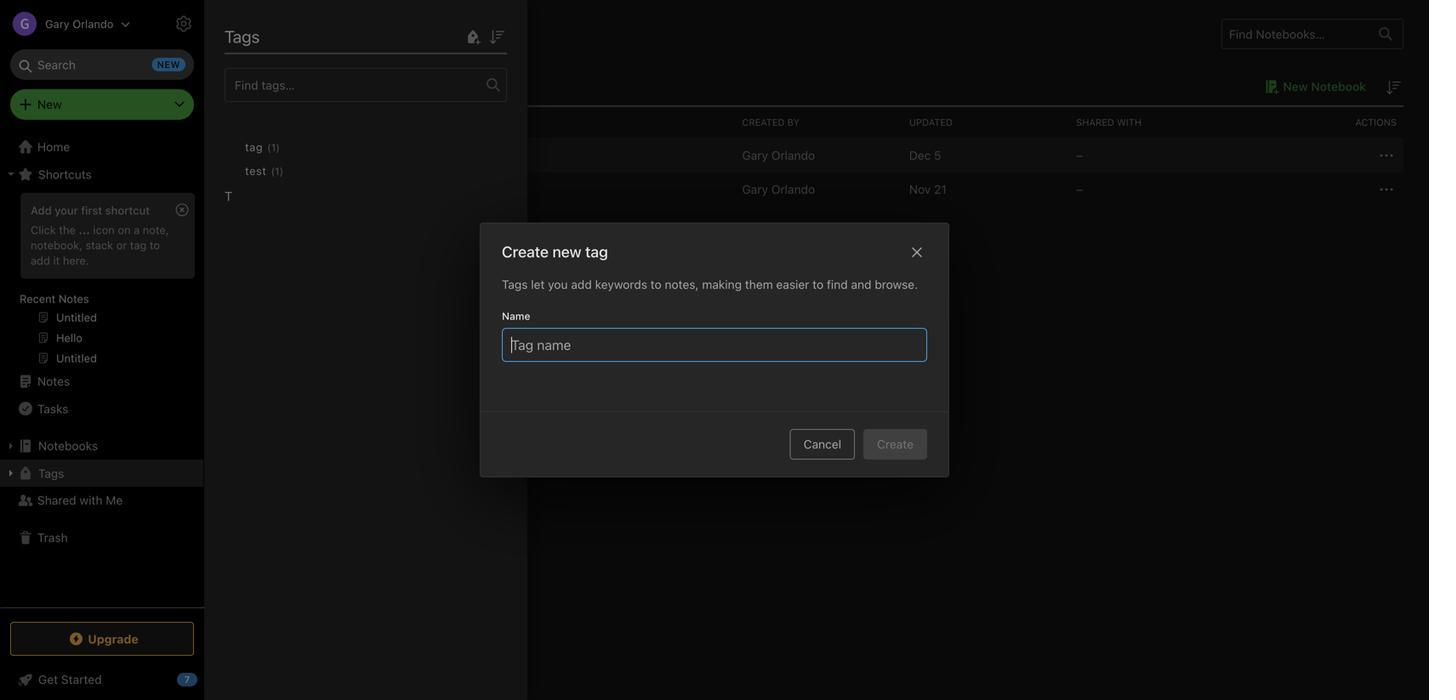 Task type: describe. For each thing, give the bounding box(es) containing it.
notebooks inside notebooks link
[[38, 439, 98, 453]]

notebook
[[1311, 80, 1366, 94]]

2 notebooks
[[230, 79, 304, 94]]

trash link
[[0, 525, 203, 552]]

on
[[118, 224, 131, 236]]

home link
[[0, 134, 204, 161]]

your
[[55, 204, 78, 217]]

notebook,
[[31, 239, 82, 252]]

2 horizontal spatial tags
[[502, 278, 528, 292]]

gary orlando for nov
[[742, 182, 815, 197]]

– for nov 21
[[1076, 182, 1083, 197]]

here.
[[63, 254, 89, 267]]

with
[[80, 494, 103, 508]]

new for new
[[37, 97, 62, 111]]

notes link
[[0, 368, 203, 396]]

group containing add your first shortcut
[[0, 188, 203, 375]]

to inside icon on a note, notebook, stack or tag to add it here.
[[150, 239, 160, 252]]

create new tag
[[502, 243, 608, 261]]

Name text field
[[510, 329, 920, 362]]

me
[[106, 494, 123, 508]]

gary for dec
[[742, 148, 768, 162]]

tags let you add keywords to notes, making them easier to find and browse.
[[502, 278, 918, 292]]

name
[[502, 311, 530, 322]]

tags button
[[0, 460, 203, 487]]

tag inside t row group
[[245, 141, 263, 154]]

add
[[31, 204, 52, 217]]

or
[[116, 239, 127, 252]]

click
[[31, 224, 56, 236]]

created by
[[742, 117, 800, 128]]

2 horizontal spatial tag
[[585, 243, 608, 261]]

expand notebooks image
[[4, 440, 18, 453]]

dec
[[909, 148, 931, 162]]

and
[[851, 278, 872, 292]]

the
[[59, 224, 76, 236]]

arrow image
[[236, 145, 257, 166]]

click the ...
[[31, 224, 90, 236]]

making
[[702, 278, 742, 292]]

Search text field
[[22, 49, 182, 80]]

tag inside icon on a note, notebook, stack or tag to add it here.
[[130, 239, 147, 252]]

1 horizontal spatial add
[[571, 278, 592, 292]]

cancel
[[804, 438, 841, 452]]

test
[[245, 165, 267, 177]]

shared
[[37, 494, 76, 508]]

notebooks inside notebooks element
[[230, 24, 311, 44]]

notebooks link
[[0, 433, 203, 460]]

shortcuts
[[38, 167, 92, 181]]

icon
[[93, 224, 115, 236]]

let
[[531, 278, 545, 292]]

create button
[[863, 430, 927, 460]]

trash
[[37, 531, 68, 545]]

a
[[134, 224, 140, 236]]

( for tag
[[267, 142, 271, 154]]

add your first shortcut
[[31, 204, 150, 217]]

21
[[934, 182, 947, 197]]

notebooks element
[[204, 0, 1429, 701]]

first
[[81, 204, 102, 217]]

tag ( 1 )
[[245, 141, 280, 154]]

icon on a note, notebook, stack or tag to add it here.
[[31, 224, 169, 267]]

find
[[827, 278, 848, 292]]

note,
[[143, 224, 169, 236]]

actions
[[1355, 117, 1397, 128]]

updated
[[909, 117, 953, 128]]

recent notes
[[20, 293, 89, 305]]

2 horizontal spatial to
[[813, 278, 824, 292]]



Task type: vqa. For each thing, say whether or not it's contained in the screenshot.
or
yes



Task type: locate. For each thing, give the bounding box(es) containing it.
actions button
[[1237, 107, 1404, 138]]

row group containing gary orlando
[[230, 139, 1404, 207]]

1 vertical spatial create
[[877, 438, 914, 452]]

notebooks down tasks
[[38, 439, 98, 453]]

0 horizontal spatial to
[[150, 239, 160, 252]]

orlando for nov 21
[[771, 182, 815, 197]]

test row
[[230, 173, 1404, 207]]

1 orlando from the top
[[771, 148, 815, 162]]

t row group
[[225, 102, 521, 208]]

) right test
[[280, 165, 283, 177]]

test ( 1 )
[[245, 165, 283, 177]]

0 vertical spatial –
[[1076, 148, 1083, 162]]

new inside popup button
[[37, 97, 62, 111]]

shared with button
[[1069, 107, 1237, 138]]

– inside test row
[[1076, 182, 1083, 197]]

Find Notebooks… text field
[[1222, 20, 1369, 48]]

notebooks up notebooks
[[230, 24, 311, 44]]

orlando inside first notebook row
[[771, 148, 815, 162]]

to
[[150, 239, 160, 252], [651, 278, 662, 292], [813, 278, 824, 292]]

0 vertical spatial gary orlando
[[742, 148, 815, 162]]

2 vertical spatial tags
[[38, 467, 64, 481]]

Find tags… text field
[[225, 74, 487, 96]]

browse.
[[875, 278, 918, 292]]

( inside test ( 1 )
[[271, 165, 275, 177]]

1 gary from the top
[[742, 148, 768, 162]]

nov
[[909, 182, 931, 197]]

notes
[[59, 293, 89, 305], [37, 375, 70, 389]]

to down note,
[[150, 239, 160, 252]]

it
[[53, 254, 60, 267]]

gary orlando inside first notebook row
[[742, 148, 815, 162]]

(
[[267, 142, 271, 154], [271, 165, 275, 177]]

...
[[79, 224, 90, 236]]

gary orlando inside test row
[[742, 182, 815, 197]]

( inside tag ( 1 )
[[267, 142, 271, 154]]

0 vertical spatial notebooks
[[230, 24, 311, 44]]

1 vertical spatial tags
[[502, 278, 528, 292]]

updated button
[[902, 107, 1069, 138]]

t
[[225, 189, 232, 204]]

2 gary from the top
[[742, 182, 768, 197]]

tag
[[245, 141, 263, 154], [130, 239, 147, 252], [585, 243, 608, 261]]

orlando for dec 5
[[771, 148, 815, 162]]

first notebook row
[[230, 139, 1404, 173]]

tags
[[225, 26, 260, 46], [502, 278, 528, 292], [38, 467, 64, 481]]

1 horizontal spatial tags
[[225, 26, 260, 46]]

None search field
[[22, 49, 182, 80]]

tag up test
[[245, 141, 263, 154]]

nov 21
[[909, 182, 947, 197]]

1 horizontal spatial tag
[[245, 141, 263, 154]]

gary inside test row
[[742, 182, 768, 197]]

1 horizontal spatial notebooks
[[230, 24, 311, 44]]

gary orlando down first notebook row
[[742, 182, 815, 197]]

gary
[[742, 148, 768, 162], [742, 182, 768, 197]]

gary inside first notebook row
[[742, 148, 768, 162]]

1 gary orlando from the top
[[742, 148, 815, 162]]

add inside icon on a note, notebook, stack or tag to add it here.
[[31, 254, 50, 267]]

notebooks
[[241, 79, 304, 94]]

easier
[[776, 278, 809, 292]]

create
[[502, 243, 549, 261], [877, 438, 914, 452]]

to left find
[[813, 278, 824, 292]]

2 gary orlando from the top
[[742, 182, 815, 197]]

new inside button
[[1283, 80, 1308, 94]]

0 vertical spatial 1
[[271, 142, 276, 154]]

0 vertical spatial tags
[[225, 26, 260, 46]]

–
[[1076, 148, 1083, 162], [1076, 182, 1083, 197]]

create up the let
[[502, 243, 549, 261]]

2 – from the top
[[1076, 182, 1083, 197]]

) for tag
[[276, 142, 280, 154]]

0 horizontal spatial new
[[37, 97, 62, 111]]

0 horizontal spatial create
[[502, 243, 549, 261]]

gary for nov
[[742, 182, 768, 197]]

1 horizontal spatial create
[[877, 438, 914, 452]]

1 vertical spatial (
[[271, 165, 275, 177]]

1 vertical spatial add
[[571, 278, 592, 292]]

upgrade button
[[10, 623, 194, 657]]

1 horizontal spatial new
[[1283, 80, 1308, 94]]

dec 5
[[909, 148, 941, 162]]

notes right recent
[[59, 293, 89, 305]]

close image
[[907, 242, 927, 263]]

orlando
[[771, 148, 815, 162], [771, 182, 815, 197]]

gary orlando
[[742, 148, 815, 162], [742, 182, 815, 197]]

tags up shared on the left bottom of page
[[38, 467, 64, 481]]

1 for test
[[275, 165, 280, 177]]

0 vertical spatial create
[[502, 243, 549, 261]]

orlando down first notebook row
[[771, 182, 815, 197]]

shared with
[[1076, 117, 1142, 128]]

0 horizontal spatial notebooks
[[38, 439, 98, 453]]

1
[[271, 142, 276, 154], [275, 165, 280, 177]]

5
[[934, 148, 941, 162]]

0 vertical spatial gary
[[742, 148, 768, 162]]

0 vertical spatial orlando
[[771, 148, 815, 162]]

0 horizontal spatial tag
[[130, 239, 147, 252]]

( right arrow image on the top of the page
[[267, 142, 271, 154]]

1 – from the top
[[1076, 148, 1083, 162]]

0 vertical spatial (
[[267, 142, 271, 154]]

1 vertical spatial notebooks
[[38, 439, 98, 453]]

) for test
[[280, 165, 283, 177]]

orlando down the by
[[771, 148, 815, 162]]

1 vertical spatial –
[[1076, 182, 1083, 197]]

– inside first notebook row
[[1076, 148, 1083, 162]]

create right cancel
[[877, 438, 914, 452]]

recent
[[20, 293, 56, 305]]

1 vertical spatial )
[[280, 165, 283, 177]]

add left it
[[31, 254, 50, 267]]

gary orlando down created by
[[742, 148, 815, 162]]

row group
[[230, 139, 1404, 207]]

( right test
[[271, 165, 275, 177]]

settings image
[[174, 14, 194, 34]]

with
[[1117, 117, 1142, 128]]

keywords
[[595, 278, 647, 292]]

home
[[37, 140, 70, 154]]

shortcuts button
[[0, 161, 203, 188]]

add right "you"
[[571, 278, 592, 292]]

2
[[230, 79, 237, 94]]

) inside test ( 1 )
[[280, 165, 283, 177]]

2 orlando from the top
[[771, 182, 815, 197]]

new
[[552, 243, 582, 261]]

stack
[[85, 239, 113, 252]]

create inside button
[[877, 438, 914, 452]]

1 vertical spatial gary
[[742, 182, 768, 197]]

0 horizontal spatial add
[[31, 254, 50, 267]]

them
[[745, 278, 773, 292]]

tasks button
[[0, 396, 203, 423]]

tags left the let
[[502, 278, 528, 292]]

1 vertical spatial new
[[37, 97, 62, 111]]

0 vertical spatial notes
[[59, 293, 89, 305]]

tags inside button
[[38, 467, 64, 481]]

( for test
[[271, 165, 275, 177]]

row group inside notebooks element
[[230, 139, 1404, 207]]

orlando inside test row
[[771, 182, 815, 197]]

0 vertical spatial add
[[31, 254, 50, 267]]

create for create
[[877, 438, 914, 452]]

)
[[276, 142, 280, 154], [280, 165, 283, 177]]

create for create new tag
[[502, 243, 549, 261]]

shared with me link
[[0, 487, 203, 515]]

notes,
[[665, 278, 699, 292]]

tasks
[[37, 402, 68, 416]]

cancel button
[[790, 430, 855, 460]]

1 right test
[[275, 165, 280, 177]]

new button
[[10, 89, 194, 120]]

created
[[742, 117, 785, 128]]

gary orlando for dec
[[742, 148, 815, 162]]

tags up 2
[[225, 26, 260, 46]]

new notebook button
[[1259, 77, 1366, 97]]

new up the home
[[37, 97, 62, 111]]

) inside tag ( 1 )
[[276, 142, 280, 154]]

notes up tasks
[[37, 375, 70, 389]]

new notebook
[[1283, 80, 1366, 94]]

1 vertical spatial 1
[[275, 165, 280, 177]]

add
[[31, 254, 50, 267], [571, 278, 592, 292]]

expand tags image
[[4, 467, 18, 481]]

1 inside tag ( 1 )
[[271, 142, 276, 154]]

you
[[548, 278, 568, 292]]

notebooks
[[230, 24, 311, 44], [38, 439, 98, 453]]

shortcut
[[105, 204, 150, 217]]

0 vertical spatial new
[[1283, 80, 1308, 94]]

shared
[[1076, 117, 1114, 128]]

1 horizontal spatial to
[[651, 278, 662, 292]]

shared with me
[[37, 494, 123, 508]]

1 up test ( 1 )
[[271, 142, 276, 154]]

1 for tag
[[271, 142, 276, 154]]

1 vertical spatial orlando
[[771, 182, 815, 197]]

1 inside test ( 1 )
[[275, 165, 280, 177]]

) up test ( 1 )
[[276, 142, 280, 154]]

0 vertical spatial )
[[276, 142, 280, 154]]

created by button
[[735, 107, 902, 138]]

– for dec 5
[[1076, 148, 1083, 162]]

tag down a
[[130, 239, 147, 252]]

new
[[1283, 80, 1308, 94], [37, 97, 62, 111]]

create new tag image
[[463, 27, 483, 47]]

1 vertical spatial notes
[[37, 375, 70, 389]]

tag right new
[[585, 243, 608, 261]]

by
[[787, 117, 800, 128]]

new left the notebook
[[1283, 80, 1308, 94]]

group
[[0, 188, 203, 375]]

upgrade
[[88, 633, 138, 647]]

new for new notebook
[[1283, 80, 1308, 94]]

tree containing home
[[0, 134, 204, 607]]

0 horizontal spatial tags
[[38, 467, 64, 481]]

tree
[[0, 134, 204, 607]]

to left notes,
[[651, 278, 662, 292]]

1 vertical spatial gary orlando
[[742, 182, 815, 197]]



